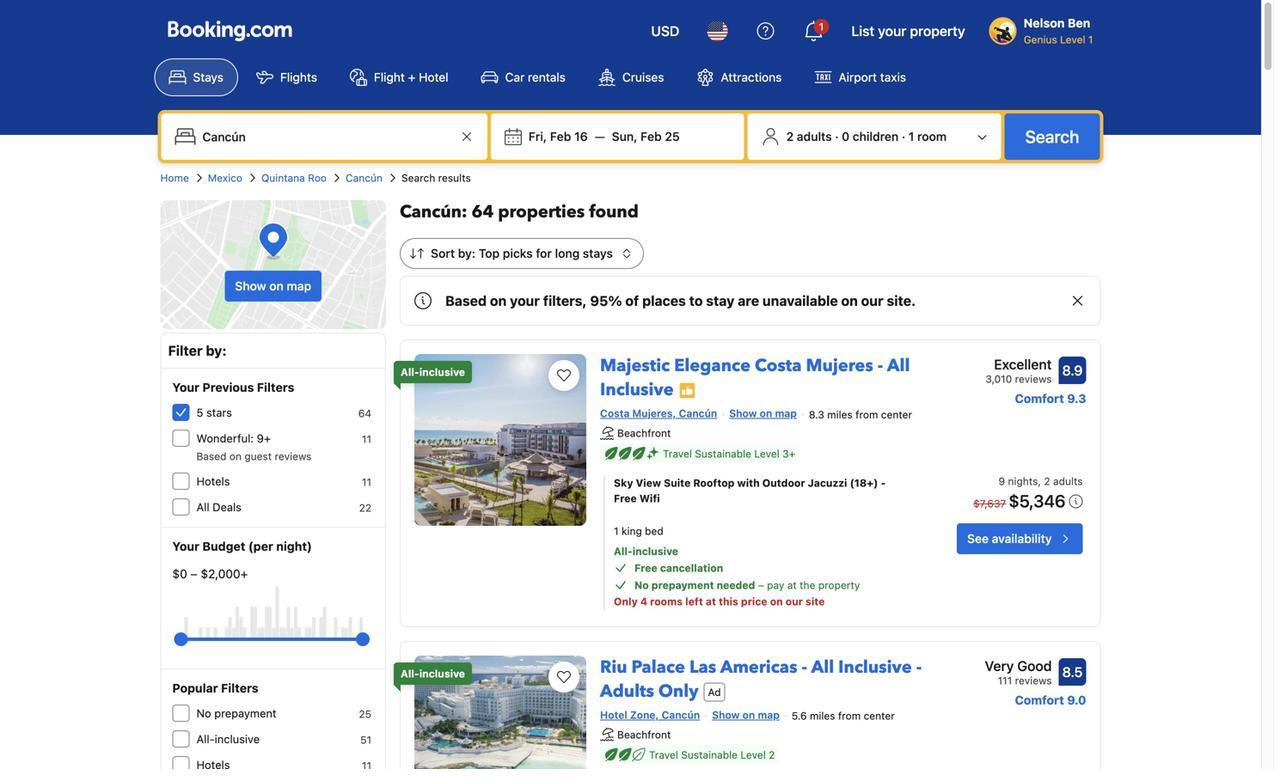 Task type: vqa. For each thing, say whether or not it's contained in the screenshot.
the topmost center
yes



Task type: locate. For each thing, give the bounding box(es) containing it.
usd button
[[641, 10, 690, 52]]

show for riu
[[712, 709, 740, 721]]

all right mujeres
[[888, 354, 910, 378]]

8.9
[[1063, 363, 1083, 379]]

1 horizontal spatial based
[[446, 293, 487, 309]]

nights
[[1009, 475, 1038, 488]]

all-inclusive for majestic elegance costa mujeres - all inclusive "image"
[[401, 366, 465, 378]]

1 vertical spatial by:
[[206, 343, 227, 359]]

1 left "king"
[[614, 525, 619, 537]]

1 vertical spatial map
[[775, 408, 797, 420]]

your up $0
[[172, 540, 200, 554]]

all inside riu palace las americas - all inclusive - adults only
[[812, 656, 834, 680]]

needed
[[717, 580, 756, 592]]

only left 4
[[614, 596, 638, 608]]

0 vertical spatial prepayment
[[652, 580, 714, 592]]

1 feb from the left
[[550, 129, 571, 144]]

see availability
[[968, 532, 1052, 546]]

search inside button
[[1026, 126, 1080, 147]]

fri, feb 16 button
[[522, 121, 595, 152]]

beachfront down zone,
[[618, 729, 671, 741]]

cancún
[[346, 172, 383, 184], [679, 408, 718, 420], [662, 709, 700, 721]]

this
[[719, 596, 739, 608]]

level left 3+
[[755, 448, 780, 460]]

free down 1 king bed all-inclusive
[[635, 562, 658, 574]]

1 vertical spatial 11
[[362, 477, 372, 489]]

111
[[998, 675, 1013, 687]]

2 horizontal spatial all
[[888, 354, 910, 378]]

1 vertical spatial sustainable
[[681, 750, 738, 762]]

free inside sky view suite rooftop with outdoor jacuzzi (18+) - free wifi
[[614, 493, 637, 505]]

hotel right +
[[419, 70, 449, 84]]

25 up 51 on the bottom of page
[[359, 709, 372, 721]]

are
[[738, 293, 760, 309]]

1 vertical spatial miles
[[810, 711, 836, 723]]

inclusive down majestic
[[600, 378, 674, 402]]

property up site
[[819, 580, 860, 592]]

11 for hotels
[[362, 477, 372, 489]]

comfort down the excellent 3,010 reviews
[[1015, 392, 1065, 406]]

your budget (per night)
[[172, 540, 312, 554]]

fri,
[[529, 129, 547, 144]]

0 horizontal spatial based
[[197, 451, 227, 463]]

1 horizontal spatial at
[[788, 580, 797, 592]]

2 11 from the top
[[362, 477, 372, 489]]

0 vertical spatial inclusive
[[600, 378, 674, 402]]

inclusive up 5.6 miles from center
[[839, 656, 912, 680]]

fri, feb 16 — sun, feb 25
[[529, 129, 680, 144]]

no prepayment
[[197, 707, 277, 720]]

1 horizontal spatial only
[[659, 680, 699, 704]]

car
[[505, 70, 525, 84]]

all up 5.6 miles from center
[[812, 656, 834, 680]]

1 left the room
[[909, 129, 915, 144]]

based
[[446, 293, 487, 309], [197, 451, 227, 463]]

map inside button
[[287, 279, 312, 293]]

1 beachfront from the top
[[618, 427, 671, 439]]

1 horizontal spatial adults
[[1054, 475, 1083, 488]]

usd
[[651, 23, 680, 39]]

cancún:
[[400, 200, 468, 224]]

0 horizontal spatial search
[[402, 172, 435, 184]]

1 vertical spatial level
[[755, 448, 780, 460]]

2 vertical spatial 2
[[769, 750, 775, 762]]

1 your from the top
[[172, 381, 200, 395]]

your left filters,
[[510, 293, 540, 309]]

beachfront for majestic elegance costa mujeres - all inclusive
[[618, 427, 671, 439]]

quintana
[[261, 172, 305, 184]]

inclusive inside majestic elegance costa mujeres - all inclusive
[[600, 378, 674, 402]]

1 11 from the top
[[362, 434, 372, 446]]

cancún for riu
[[662, 709, 700, 721]]

all for riu palace las americas - all inclusive - adults only
[[812, 656, 834, 680]]

(18+)
[[850, 477, 879, 489]]

your for your budget (per night)
[[172, 540, 200, 554]]

only 4 rooms left at this price on our site
[[614, 596, 825, 608]]

sustainable down ad
[[681, 750, 738, 762]]

0 vertical spatial reviews
[[1015, 373, 1052, 385]]

0 vertical spatial cancún
[[346, 172, 383, 184]]

budget
[[203, 540, 246, 554]]

2 feb from the left
[[641, 129, 662, 144]]

riu
[[600, 656, 627, 680]]

,
[[1038, 475, 1042, 488]]

center right 8.3
[[881, 409, 913, 421]]

reviews down good
[[1015, 675, 1052, 687]]

0 vertical spatial no
[[635, 580, 649, 592]]

search results updated. cancún: 64 properties found. applied filters: 5 stars. element
[[400, 200, 1101, 224]]

0 horizontal spatial only
[[614, 596, 638, 608]]

0 horizontal spatial prepayment
[[214, 707, 277, 720]]

sky view suite rooftop with outdoor jacuzzi (18+) - free wifi link
[[614, 475, 905, 506]]

0 vertical spatial property
[[910, 23, 966, 39]]

your up 5
[[172, 381, 200, 395]]

on inside button
[[269, 279, 284, 293]]

no for no prepayment
[[197, 707, 211, 720]]

search
[[1026, 126, 1080, 147], [402, 172, 435, 184]]

1 vertical spatial beachfront
[[618, 729, 671, 741]]

sun, feb 25 button
[[605, 121, 687, 152]]

all-inclusive
[[401, 366, 465, 378], [401, 668, 465, 680], [197, 733, 260, 746]]

inclusive for riu palace las americas - all inclusive - adults only
[[839, 656, 912, 680]]

travel down hotel zone, cancún
[[649, 750, 679, 762]]

filters right previous
[[257, 381, 294, 395]]

0 horizontal spatial adults
[[797, 129, 832, 144]]

2 left "0"
[[787, 129, 794, 144]]

filters,
[[543, 293, 587, 309]]

miles right 5.6
[[810, 711, 836, 723]]

from right 8.3
[[856, 409, 879, 421]]

group
[[181, 626, 363, 654]]

1 horizontal spatial no
[[635, 580, 649, 592]]

- right (18+)
[[881, 477, 886, 489]]

1 comfort from the top
[[1015, 392, 1065, 406]]

1 vertical spatial no
[[197, 707, 211, 720]]

beachfront down the mujeres,
[[618, 427, 671, 439]]

1 vertical spatial 2
[[1044, 475, 1051, 488]]

by: left top
[[458, 246, 476, 261]]

las
[[690, 656, 717, 680]]

1 horizontal spatial feb
[[641, 129, 662, 144]]

comfort down good
[[1015, 694, 1065, 708]]

travel up the suite
[[663, 448, 692, 460]]

cancún: 64 properties found
[[400, 200, 639, 224]]

1 horizontal spatial search
[[1026, 126, 1080, 147]]

from right 5.6
[[839, 711, 861, 723]]

show for majestic
[[730, 408, 757, 420]]

0 vertical spatial travel
[[663, 448, 692, 460]]

based down wonderful:
[[197, 451, 227, 463]]

0 horizontal spatial inclusive
[[600, 378, 674, 402]]

places
[[643, 293, 686, 309]]

– right $0
[[191, 567, 198, 581]]

no for no prepayment needed – pay at the property
[[635, 580, 649, 592]]

2 for 9 nights , 2 adults
[[1044, 475, 1051, 488]]

2 down riu palace las americas - all inclusive - adults only
[[769, 750, 775, 762]]

2 vertical spatial level
[[741, 750, 766, 762]]

costa left mujeres
[[755, 354, 802, 378]]

5.6
[[792, 711, 807, 723]]

cancún down this property is part of our preferred partner program. it's committed to providing excellent service and good value. it'll pay us a higher commission if you make a booking. image
[[679, 408, 718, 420]]

1 horizontal spatial our
[[862, 293, 884, 309]]

car rentals link
[[467, 58, 581, 96]]

– left pay
[[758, 580, 765, 592]]

genius
[[1024, 34, 1058, 46]]

see availability link
[[957, 524, 1083, 555]]

reviews inside the excellent 3,010 reviews
[[1015, 373, 1052, 385]]

1 vertical spatial adults
[[1054, 475, 1083, 488]]

filter
[[168, 343, 203, 359]]

at right left
[[706, 596, 716, 608]]

0 vertical spatial adults
[[797, 129, 832, 144]]

guest
[[245, 451, 272, 463]]

map for majestic elegance costa mujeres - all inclusive
[[775, 408, 797, 420]]

wifi
[[640, 493, 660, 505]]

center right 5.6
[[864, 711, 895, 723]]

-
[[878, 354, 884, 378], [881, 477, 886, 489], [802, 656, 808, 680], [917, 656, 922, 680]]

2 inside 2 adults · 0 children · 1 room "dropdown button"
[[787, 129, 794, 144]]

0 vertical spatial 64
[[472, 200, 494, 224]]

0 vertical spatial search
[[1026, 126, 1080, 147]]

1 horizontal spatial 64
[[472, 200, 494, 224]]

1 down the ben
[[1089, 34, 1094, 46]]

0 vertical spatial all-inclusive
[[401, 366, 465, 378]]

0 vertical spatial show
[[235, 279, 266, 293]]

miles right 8.3
[[828, 409, 853, 421]]

prepayment down free cancellation
[[652, 580, 714, 592]]

level down the ben
[[1061, 34, 1086, 46]]

0 horizontal spatial 2
[[769, 750, 775, 762]]

0 horizontal spatial no
[[197, 707, 211, 720]]

1 vertical spatial center
[[864, 711, 895, 723]]

by: right filter
[[206, 343, 227, 359]]

1 vertical spatial search
[[402, 172, 435, 184]]

0 horizontal spatial feb
[[550, 129, 571, 144]]

- right americas
[[802, 656, 808, 680]]

0 horizontal spatial ·
[[835, 129, 839, 144]]

Where are you going? field
[[196, 121, 457, 152]]

0 vertical spatial map
[[287, 279, 312, 293]]

prepayment down popular filters
[[214, 707, 277, 720]]

stays link
[[154, 58, 238, 96]]

cancún for majestic
[[679, 408, 718, 420]]

no down popular
[[197, 707, 211, 720]]

adults right ,
[[1054, 475, 1083, 488]]

long
[[555, 246, 580, 261]]

feb right sun,
[[641, 129, 662, 144]]

level
[[1061, 34, 1086, 46], [755, 448, 780, 460], [741, 750, 766, 762]]

0 vertical spatial beachfront
[[618, 427, 671, 439]]

1 inside dropdown button
[[819, 21, 824, 33]]

1 left list
[[819, 21, 824, 33]]

at left the
[[788, 580, 797, 592]]

0 vertical spatial center
[[881, 409, 913, 421]]

all
[[888, 354, 910, 378], [197, 501, 210, 514], [812, 656, 834, 680]]

1 vertical spatial travel
[[649, 750, 679, 762]]

our left site
[[786, 596, 803, 608]]

majestic elegance costa mujeres - all inclusive link
[[600, 347, 910, 402]]

inclusive inside riu palace las americas - all inclusive - adults only
[[839, 656, 912, 680]]

all inside majestic elegance costa mujeres - all inclusive
[[888, 354, 910, 378]]

sustainable up the rooftop
[[695, 448, 752, 460]]

2 vertical spatial reviews
[[1015, 675, 1052, 687]]

miles for mujeres
[[828, 409, 853, 421]]

from for americas
[[839, 711, 861, 723]]

1 vertical spatial your
[[172, 540, 200, 554]]

nelson
[[1024, 16, 1065, 30]]

beachfront
[[618, 427, 671, 439], [618, 729, 671, 741]]

1 vertical spatial your
[[510, 293, 540, 309]]

2 vertical spatial cancún
[[662, 709, 700, 721]]

reviews down excellent
[[1015, 373, 1052, 385]]

scored 8.5 element
[[1059, 659, 1087, 686]]

costa left the mujeres,
[[600, 408, 630, 420]]

1 vertical spatial 64
[[358, 408, 372, 420]]

2 horizontal spatial 2
[[1044, 475, 1051, 488]]

all-inclusive for riu palace las americas - all inclusive - adults only image
[[401, 668, 465, 680]]

only down palace
[[659, 680, 699, 704]]

0 horizontal spatial all
[[197, 501, 210, 514]]

0 vertical spatial 2
[[787, 129, 794, 144]]

1
[[819, 21, 824, 33], [1089, 34, 1094, 46], [909, 129, 915, 144], [614, 525, 619, 537]]

cancún right roo
[[346, 172, 383, 184]]

flights
[[280, 70, 317, 84]]

1 horizontal spatial all
[[812, 656, 834, 680]]

2 vertical spatial show on map
[[712, 709, 780, 721]]

scored 8.9 element
[[1059, 357, 1087, 384]]

0 horizontal spatial our
[[786, 596, 803, 608]]

sustainable for costa
[[695, 448, 752, 460]]

1 horizontal spatial 25
[[665, 129, 680, 144]]

at
[[788, 580, 797, 592], [706, 596, 716, 608]]

0 horizontal spatial 25
[[359, 709, 372, 721]]

0 vertical spatial from
[[856, 409, 879, 421]]

car rentals
[[505, 70, 566, 84]]

1 vertical spatial property
[[819, 580, 860, 592]]

0 vertical spatial hotel
[[419, 70, 449, 84]]

stars
[[206, 406, 232, 419]]

2 your from the top
[[172, 540, 200, 554]]

1 vertical spatial filters
[[221, 682, 259, 696]]

1 horizontal spatial costa
[[755, 354, 802, 378]]

0 vertical spatial free
[[614, 493, 637, 505]]

16
[[575, 129, 588, 144]]

1 vertical spatial from
[[839, 711, 861, 723]]

quintana roo link
[[261, 170, 327, 186]]

1 vertical spatial show on map
[[730, 408, 797, 420]]

travel
[[663, 448, 692, 460], [649, 750, 679, 762]]

filters up no prepayment
[[221, 682, 259, 696]]

1 horizontal spatial ·
[[902, 129, 906, 144]]

by:
[[458, 246, 476, 261], [206, 343, 227, 359]]

0 vertical spatial your
[[878, 23, 907, 39]]

pay
[[767, 580, 785, 592]]

all left deals
[[197, 501, 210, 514]]

to
[[689, 293, 703, 309]]

reviews inside very good 111 reviews
[[1015, 675, 1052, 687]]

ben
[[1068, 16, 1091, 30]]

free down sky
[[614, 493, 637, 505]]

based down top
[[446, 293, 487, 309]]

sustainable for las
[[681, 750, 738, 762]]

hotel down adults
[[600, 709, 628, 721]]

1 horizontal spatial –
[[758, 580, 765, 592]]

inclusive
[[600, 378, 674, 402], [839, 656, 912, 680]]

cancún right zone,
[[662, 709, 700, 721]]

· right children
[[902, 129, 906, 144]]

0 horizontal spatial by:
[[206, 343, 227, 359]]

0 vertical spatial all
[[888, 354, 910, 378]]

wonderful: 9+
[[197, 432, 271, 445]]

25 right sun,
[[665, 129, 680, 144]]

good
[[1018, 658, 1052, 675]]

mujeres,
[[633, 408, 676, 420]]

0 vertical spatial based
[[446, 293, 487, 309]]

show inside button
[[235, 279, 266, 293]]

1 vertical spatial all
[[197, 501, 210, 514]]

9
[[999, 475, 1006, 488]]

2 right ,
[[1044, 475, 1051, 488]]

feb left 16
[[550, 129, 571, 144]]

· left "0"
[[835, 129, 839, 144]]

adults left "0"
[[797, 129, 832, 144]]

filter by:
[[168, 343, 227, 359]]

reviews right guest
[[275, 451, 312, 463]]

from for mujeres
[[856, 409, 879, 421]]

our left site.
[[862, 293, 884, 309]]

property right list
[[910, 23, 966, 39]]

2 vertical spatial all
[[812, 656, 834, 680]]

show on map button
[[225, 271, 322, 302]]

0 vertical spatial costa
[[755, 354, 802, 378]]

previous
[[203, 381, 254, 395]]

2 vertical spatial show
[[712, 709, 740, 721]]

majestic elegance costa mujeres - all inclusive
[[600, 354, 910, 402]]

1 vertical spatial at
[[706, 596, 716, 608]]

your right list
[[878, 23, 907, 39]]

filters
[[257, 381, 294, 395], [221, 682, 259, 696]]

prepayment for no prepayment needed – pay at the property
[[652, 580, 714, 592]]

reviews
[[1015, 373, 1052, 385], [275, 451, 312, 463], [1015, 675, 1052, 687]]

comfort for majestic elegance costa mujeres - all inclusive
[[1015, 392, 1065, 406]]

1 horizontal spatial prepayment
[[652, 580, 714, 592]]

0 horizontal spatial costa
[[600, 408, 630, 420]]

1 vertical spatial inclusive
[[839, 656, 912, 680]]

64
[[472, 200, 494, 224], [358, 408, 372, 420]]

no up 4
[[635, 580, 649, 592]]

riu palace las americas - all inclusive - adults only image
[[415, 656, 587, 770]]

0 vertical spatial 11
[[362, 434, 372, 446]]

0 horizontal spatial hotel
[[419, 70, 449, 84]]

adults
[[797, 129, 832, 144], [1054, 475, 1083, 488]]

1 inside nelson ben genius level 1
[[1089, 34, 1094, 46]]

(per
[[248, 540, 273, 554]]

level down riu palace las americas - all inclusive - adults only
[[741, 750, 766, 762]]

1 horizontal spatial hotel
[[600, 709, 628, 721]]

1 vertical spatial based
[[197, 451, 227, 463]]

1 vertical spatial only
[[659, 680, 699, 704]]

1 vertical spatial show
[[730, 408, 757, 420]]

2 beachfront from the top
[[618, 729, 671, 741]]

2 comfort from the top
[[1015, 694, 1065, 708]]

center for majestic elegance costa mujeres - all inclusive
[[881, 409, 913, 421]]

- right mujeres
[[878, 354, 884, 378]]

0 vertical spatial sustainable
[[695, 448, 752, 460]]

price
[[741, 596, 768, 608]]

map
[[287, 279, 312, 293], [775, 408, 797, 420], [758, 709, 780, 721]]

site
[[806, 596, 825, 608]]



Task type: describe. For each thing, give the bounding box(es) containing it.
8.3 miles from center
[[809, 409, 913, 421]]

0 horizontal spatial –
[[191, 567, 198, 581]]

2 · from the left
[[902, 129, 906, 144]]

majestic
[[600, 354, 670, 378]]

mujeres
[[806, 354, 874, 378]]

deals
[[213, 501, 242, 514]]

with
[[738, 477, 760, 489]]

booking.com image
[[168, 21, 292, 41]]

0 horizontal spatial at
[[706, 596, 716, 608]]

very good element
[[985, 656, 1052, 677]]

0 vertical spatial our
[[862, 293, 884, 309]]

mexico link
[[208, 170, 243, 186]]

elegance
[[675, 354, 751, 378]]

show on map for riu
[[712, 709, 780, 721]]

0 vertical spatial 25
[[665, 129, 680, 144]]

based on guest reviews
[[197, 451, 312, 463]]

see
[[968, 532, 989, 546]]

show on map inside button
[[235, 279, 312, 293]]

0 vertical spatial filters
[[257, 381, 294, 395]]

all for majestic elegance costa mujeres - all inclusive
[[888, 354, 910, 378]]

the
[[800, 580, 816, 592]]

by: for filter
[[206, 343, 227, 359]]

1 horizontal spatial property
[[910, 23, 966, 39]]

only inside riu palace las americas - all inclusive - adults only
[[659, 680, 699, 704]]

hotel inside flight + hotel link
[[419, 70, 449, 84]]

1 · from the left
[[835, 129, 839, 144]]

8.5
[[1063, 664, 1083, 681]]

free cancellation
[[635, 562, 724, 574]]

beachfront for riu palace las americas - all inclusive - adults only
[[618, 729, 671, 741]]

results
[[438, 172, 471, 184]]

level for mujeres
[[755, 448, 780, 460]]

excellent element
[[986, 354, 1052, 375]]

site.
[[887, 293, 916, 309]]

2 adults · 0 children · 1 room button
[[755, 120, 995, 153]]

adults inside 2 adults · 0 children · 1 room "dropdown button"
[[797, 129, 832, 144]]

- inside sky view suite rooftop with outdoor jacuzzi (18+) - free wifi
[[881, 477, 886, 489]]

this property is part of our preferred partner program. it's committed to providing excellent service and good value. it'll pay us a higher commission if you make a booking. image
[[679, 382, 696, 400]]

map for riu palace las americas - all inclusive - adults only
[[758, 709, 780, 721]]

based for based on guest reviews
[[197, 451, 227, 463]]

king
[[622, 525, 642, 537]]

comfort 9.0
[[1015, 694, 1087, 708]]

search button
[[1005, 114, 1101, 160]]

1 king bed all-inclusive
[[614, 525, 679, 558]]

show on map for majestic
[[730, 408, 797, 420]]

level for americas
[[741, 750, 766, 762]]

1 horizontal spatial your
[[878, 23, 907, 39]]

$7,637
[[974, 498, 1007, 510]]

list your property
[[852, 23, 966, 39]]

prepayment for no prepayment
[[214, 707, 277, 720]]

rooms
[[650, 596, 683, 608]]

zone,
[[630, 709, 659, 721]]

based for based on your filters, 95% of places to stay are unavailable on our site.
[[446, 293, 487, 309]]

1 vertical spatial costa
[[600, 408, 630, 420]]

hotel zone, cancún
[[600, 709, 700, 721]]

search for search results
[[402, 172, 435, 184]]

—
[[595, 129, 605, 144]]

unavailable
[[763, 293, 838, 309]]

2 vertical spatial all-inclusive
[[197, 733, 260, 746]]

properties
[[498, 200, 585, 224]]

51
[[360, 735, 372, 747]]

reviews for very
[[1015, 675, 1052, 687]]

by: for sort
[[458, 246, 476, 261]]

cruises link
[[584, 58, 679, 96]]

home
[[160, 172, 189, 184]]

availability
[[992, 532, 1052, 546]]

level inside nelson ben genius level 1
[[1061, 34, 1086, 46]]

popular filters
[[172, 682, 259, 696]]

sort by: top picks for long stays
[[431, 246, 613, 261]]

your for your previous filters
[[172, 381, 200, 395]]

rooftop
[[694, 477, 735, 489]]

attractions link
[[683, 58, 797, 96]]

of
[[626, 293, 639, 309]]

9+
[[257, 432, 271, 445]]

comfort for riu palace las americas - all inclusive - adults only
[[1015, 694, 1065, 708]]

center for riu palace las americas - all inclusive - adults only
[[864, 711, 895, 723]]

cancellation
[[660, 562, 724, 574]]

9.3
[[1068, 392, 1087, 406]]

0 vertical spatial at
[[788, 580, 797, 592]]

search for search
[[1026, 126, 1080, 147]]

travel for elegance
[[663, 448, 692, 460]]

very
[[985, 658, 1014, 675]]

0 vertical spatial only
[[614, 596, 638, 608]]

attractions
[[721, 70, 782, 84]]

jacuzzi
[[808, 477, 848, 489]]

1 inside 1 king bed all-inclusive
[[614, 525, 619, 537]]

all- inside 1 king bed all-inclusive
[[614, 546, 633, 558]]

5 stars
[[197, 406, 232, 419]]

1 inside "dropdown button"
[[909, 129, 915, 144]]

9 nights , 2 adults
[[999, 475, 1083, 488]]

inclusive for majestic elegance costa mujeres - all inclusive
[[600, 378, 674, 402]]

search results
[[402, 172, 471, 184]]

miles for americas
[[810, 711, 836, 723]]

0
[[842, 129, 850, 144]]

$5,346
[[1009, 491, 1066, 511]]

- inside majestic elegance costa mujeres - all inclusive
[[878, 354, 884, 378]]

flights link
[[242, 58, 332, 96]]

top
[[479, 246, 500, 261]]

adults
[[600, 680, 654, 704]]

11 for wonderful: 9+
[[362, 434, 372, 446]]

reviews for based
[[275, 451, 312, 463]]

1 vertical spatial free
[[635, 562, 658, 574]]

cancún link
[[346, 170, 383, 186]]

americas
[[721, 656, 798, 680]]

costa inside majestic elegance costa mujeres - all inclusive
[[755, 354, 802, 378]]

all deals
[[197, 501, 242, 514]]

sort
[[431, 246, 455, 261]]

2 for travel sustainable level 2
[[769, 750, 775, 762]]

majestic elegance costa mujeres - all inclusive image
[[415, 354, 587, 526]]

rentals
[[528, 70, 566, 84]]

3+
[[783, 448, 796, 460]]

stays
[[583, 246, 613, 261]]

0 horizontal spatial property
[[819, 580, 860, 592]]

room
[[918, 129, 947, 144]]

excellent
[[995, 357, 1052, 373]]

very good 111 reviews
[[985, 658, 1052, 687]]

+
[[408, 70, 416, 84]]

airport
[[839, 70, 877, 84]]

inclusive inside 1 king bed all-inclusive
[[633, 546, 679, 558]]

- left very
[[917, 656, 922, 680]]

1 button
[[793, 10, 835, 52]]

stays
[[193, 70, 224, 84]]

your previous filters
[[172, 381, 294, 395]]

cruises
[[623, 70, 664, 84]]

roo
[[308, 172, 327, 184]]

travel for palace
[[649, 750, 679, 762]]

5
[[197, 406, 203, 419]]

5.6 miles from center
[[792, 711, 895, 723]]

your account menu nelson ben genius level 1 element
[[990, 8, 1101, 47]]

found
[[589, 200, 639, 224]]

0 horizontal spatial 64
[[358, 408, 372, 420]]

3,010
[[986, 373, 1013, 385]]

left
[[686, 596, 703, 608]]

this property is part of our preferred partner program. it's committed to providing excellent service and good value. it'll pay us a higher commission if you make a booking. image
[[679, 382, 696, 400]]



